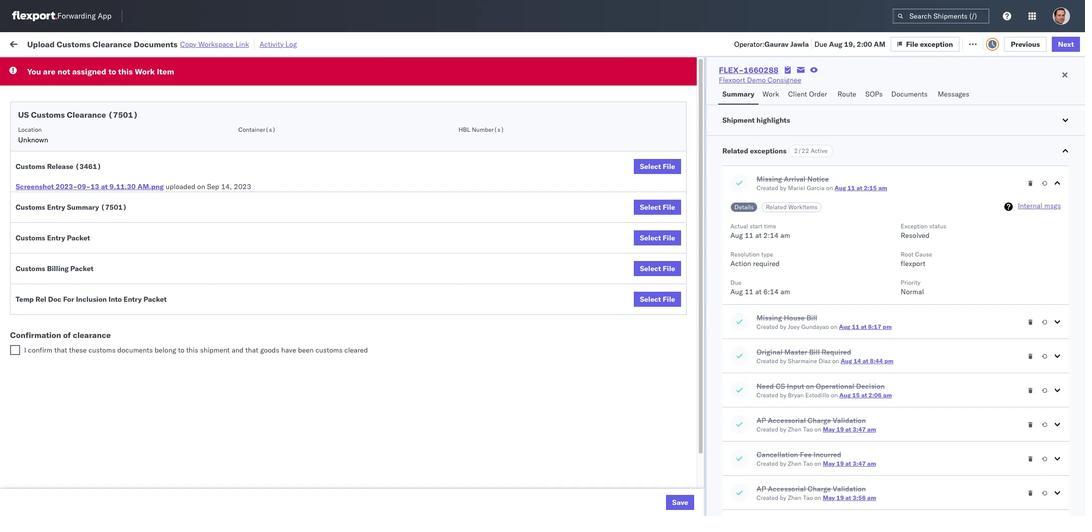 Task type: describe. For each thing, give the bounding box(es) containing it.
validation for ap accessorial charge validation created by zhen tao on may 19 at 3:47 am
[[833, 416, 866, 425]]

schedule pickup from los angeles, ca for 4th schedule pickup from los angeles, ca button schedule pickup from los angeles, ca link
[[23, 231, 147, 240]]

1 flex-2130384 from the top
[[656, 431, 708, 440]]

4 1846748 from the top
[[677, 165, 708, 174]]

file for temp rel doc for inclusion into entry packet
[[663, 295, 675, 304]]

2 integration test account - karl lagerfeld from the left
[[520, 475, 651, 484]]

at inside actual start time aug 11 at 2:14 am
[[755, 231, 762, 240]]

resize handle column header for deadline
[[305, 78, 317, 516]]

aug 11 at 2:15 am button
[[835, 184, 887, 192]]

on inside "ap accessorial charge validation created by zhen tao on may 19 at 3:47 am"
[[815, 426, 821, 433]]

customs down screenshot
[[16, 203, 45, 212]]

at inside cancellation fee incurred created by zhen tao on may 19 at 3:47 am
[[846, 460, 851, 467]]

2 account from the left
[[572, 475, 598, 484]]

schedule pickup from los angeles, ca for schedule pickup from los angeles, ca link associated with fifth schedule pickup from los angeles, ca button from the top of the page
[[23, 320, 147, 329]]

on inside "original master bill required created by sharmaine diaz on aug 14 at 8:44 pm"
[[832, 357, 839, 365]]

workitem
[[11, 81, 37, 89]]

4 lhuu7894563, uetu5238478 from the top
[[735, 298, 838, 307]]

status
[[930, 222, 947, 230]]

test123456 for schedule pickup from los angeles, ca link related to 2nd schedule pickup from los angeles, ca button from the top of the page
[[813, 143, 856, 152]]

activity log
[[260, 39, 297, 49]]

2 schedule delivery appointment button from the top
[[23, 164, 124, 175]]

2 integration from the left
[[520, 475, 555, 484]]

release
[[47, 162, 73, 171]]

numbers for container numbers
[[764, 81, 789, 89]]

fee
[[800, 450, 812, 459]]

1 flex-2130387 from the top
[[656, 342, 708, 351]]

schedule delivery appointment button for 10:30 pm cst, jan 23, 2023
[[23, 341, 124, 352]]

agen
[[1071, 387, 1085, 396]]

2 maeu9408431 from the top
[[813, 365, 864, 374]]

0 horizontal spatial work
[[110, 39, 128, 48]]

2 2130384 from the top
[[677, 453, 708, 462]]

5 ceau7522281, from the top
[[735, 187, 787, 196]]

mariel
[[788, 184, 805, 192]]

los for 2nd schedule pickup from los angeles, ca button from the top of the page
[[95, 143, 106, 152]]

cleared
[[344, 346, 368, 355]]

1 karl from the left
[[528, 475, 541, 484]]

3 maeu9408431 from the top
[[813, 409, 864, 418]]

4 gvcu5265864 from the top
[[735, 475, 785, 484]]

6 hlxu8034992 from the top
[[842, 209, 892, 218]]

customs entry summary (7501)
[[16, 203, 127, 212]]

4 hlxu6269489, from the top
[[789, 165, 840, 174]]

1 nyku9743990 from the top
[[735, 431, 785, 440]]

2 hlxu6269489, from the top
[[789, 121, 840, 130]]

original master bill required created by sharmaine diaz on aug 14 at 8:44 pm
[[757, 348, 894, 365]]

resize handle column header for mode
[[425, 78, 437, 516]]

created inside cancellation fee incurred created by zhen tao on may 19 at 3:47 am
[[757, 460, 779, 467]]

customs inside button
[[48, 209, 76, 218]]

0 vertical spatial 2023
[[234, 182, 251, 191]]

customs left billing in the left of the page
[[16, 264, 45, 273]]

4 ceau7522281, hlxu6269489, hlxu8034992 from the top
[[735, 165, 892, 174]]

by inside "original master bill required created by sharmaine diaz on aug 14 at 8:44 pm"
[[780, 357, 787, 365]]

input
[[787, 382, 804, 391]]

upload for upload customs clearance documents
[[23, 209, 46, 218]]

cancellation
[[757, 450, 798, 459]]

angeles, for confirm pickup from los angeles, ca link at the left of page
[[104, 275, 132, 285]]

--
[[813, 387, 822, 396]]

client order
[[788, 90, 827, 99]]

14, for schedule pickup from los angeles, ca
[[254, 232, 264, 241]]

aug 14 at 8:44 pm button
[[841, 357, 894, 365]]

2 ceau7522281, from the top
[[735, 121, 787, 130]]

select file button for customs billing packet
[[634, 261, 681, 276]]

1 schedule pickup from los angeles, ca button from the top
[[23, 120, 147, 131]]

2023 for 3,
[[261, 475, 278, 484]]

operational
[[816, 382, 855, 391]]

2 gaurav jawla from the top
[[963, 165, 1005, 174]]

lhuu7894563, for schedule delivery appointment
[[735, 254, 787, 263]]

log
[[285, 39, 297, 49]]

Search Shipments (/) text field
[[893, 9, 990, 24]]

agent
[[1054, 342, 1072, 351]]

delivery inside button
[[51, 298, 77, 307]]

aug inside missing house bill created by joey gundayao on aug 11 at 8:17 pm
[[839, 323, 851, 331]]

2022 for 4th schedule pickup from los angeles, ca button schedule pickup from los angeles, ca link
[[266, 232, 284, 241]]

flex-1662119
[[656, 387, 708, 396]]

ocean fcl for schedule pickup from los angeles, ca link related to 2nd schedule pickup from los angeles, ca button from the top of the page
[[364, 143, 400, 152]]

2 that from the left
[[246, 346, 258, 355]]

2 1:59 from the top
[[191, 121, 206, 130]]

cdt, for schedule delivery appointment link associated with 1:59 am cdt, nov 5, 2022
[[221, 99, 237, 108]]

6 ceau7522281, hlxu6269489, hlxu8034992 from the top
[[735, 209, 892, 218]]

schedule for 1st schedule pickup from los angeles, ca button from the top's schedule pickup from los angeles, ca link
[[23, 121, 53, 130]]

2 gvcu5265864 from the top
[[735, 364, 785, 373]]

demo
[[747, 75, 766, 85]]

start
[[750, 222, 763, 230]]

app
[[98, 11, 112, 21]]

am inside ap accessorial charge validation created by zhen tao on may 19 at 3:56 am
[[867, 494, 876, 502]]

1 ceau7522281, from the top
[[735, 99, 787, 108]]

copy
[[180, 39, 197, 49]]

pickup for 1st schedule pickup from los angeles, ca button from the top
[[55, 121, 76, 130]]

los for confirm pickup from los angeles, ca button at the left bottom of page
[[91, 275, 102, 285]]

next button
[[1052, 36, 1080, 52]]

on inside cancellation fee incurred created by zhen tao on may 19 at 3:47 am
[[815, 460, 821, 467]]

2:00
[[857, 39, 872, 49]]

unknown
[[18, 135, 48, 144]]

cst, for "confirm pickup from rotterdam, netherlands" link
[[221, 475, 237, 484]]

aug left '19,'
[[829, 39, 843, 49]]

5 gvcu5265864 from the top
[[735, 497, 785, 506]]

name
[[460, 81, 476, 89]]

from for "confirm pickup from rotterdam, netherlands" link
[[74, 475, 89, 484]]

176 on track
[[236, 39, 277, 48]]

1 integration from the left
[[442, 475, 477, 484]]

file for customs release (3461)
[[663, 162, 675, 171]]

1 2130387 from the top
[[677, 342, 708, 351]]

exceptions
[[750, 146, 787, 155]]

screenshot
[[16, 182, 54, 191]]

2 vertical spatial entry
[[124, 295, 142, 304]]

5 test123456 from the top
[[813, 210, 856, 219]]

from for confirm pickup from los angeles, ca link at the left of page
[[74, 275, 89, 285]]

details button
[[731, 202, 758, 212]]

2 vertical spatial jawla
[[987, 165, 1005, 174]]

3 hlxu6269489, from the top
[[789, 143, 840, 152]]

2 appointment from the top
[[82, 165, 124, 174]]

2 vertical spatial packet
[[143, 295, 167, 304]]

2 vertical spatial gaurav
[[963, 165, 986, 174]]

tao for ap accessorial charge validation created by zhen tao on may 19 at 3:56 am
[[803, 494, 813, 502]]

3 flex-1846748 from the top
[[656, 143, 708, 152]]

3 ceau7522281, from the top
[[735, 143, 787, 152]]

msdu7304509
[[735, 320, 787, 329]]

upload customs clearance documents link
[[23, 209, 148, 219]]

Search Work text field
[[747, 36, 856, 51]]

4 ceau7522281, from the top
[[735, 165, 787, 174]]

action inside "button"
[[1050, 39, 1072, 48]]

abcdefg78456546
[[813, 298, 881, 307]]

schedule for schedule delivery appointment link corresponding to 1:59 am cst, dec 14, 2022
[[23, 253, 53, 262]]

documents inside button
[[892, 90, 928, 99]]

6 1846748 from the top
[[677, 210, 708, 219]]

created inside "original master bill required created by sharmaine diaz on aug 14 at 8:44 pm"
[[757, 357, 779, 365]]

confirmation of clearance
[[10, 330, 111, 340]]

maeu9736123
[[813, 320, 864, 329]]

resize handle column header for mbl/mawb numbers
[[946, 78, 958, 516]]

5 flex-1846748 from the top
[[656, 187, 708, 196]]

2 nyku9743990 from the top
[[735, 453, 785, 462]]

at inside missing arrival notice created by mariel garcia on aug 11 at 2:15 am
[[857, 184, 863, 192]]

3 gvcu5265864 from the top
[[735, 409, 785, 418]]

select file button for customs entry summary (7501)
[[634, 200, 681, 215]]

customs billing packet
[[16, 264, 94, 273]]

by inside missing arrival notice created by mariel garcia on aug 11 at 2:15 am
[[780, 184, 787, 192]]

23, for 2022
[[253, 276, 264, 285]]

from for 4th schedule pickup from los angeles, ca button schedule pickup from los angeles, ca link
[[78, 231, 93, 240]]

2 2130387 from the top
[[677, 365, 708, 374]]

filtered
[[10, 62, 35, 71]]

consignee button
[[515, 79, 625, 89]]

(10)
[[164, 39, 181, 48]]

container numbers
[[735, 81, 789, 89]]

5 flex-2130387 from the top
[[656, 497, 708, 506]]

you
[[27, 66, 41, 76]]

on left sep
[[197, 182, 205, 191]]

6:00 pm cst, dec 23, 2022
[[191, 276, 283, 285]]

2 flex-2130384 from the top
[[656, 453, 708, 462]]

customs up customs billing packet
[[16, 233, 45, 243]]

1 vertical spatial this
[[186, 346, 198, 355]]

4 uetu5238478 from the top
[[789, 298, 838, 307]]

0 horizontal spatial to
[[108, 66, 116, 76]]

master
[[785, 348, 808, 357]]

pm inside missing house bill created by joey gundayao on aug 11 at 8:17 pm
[[883, 323, 892, 331]]

4 lhuu7894563, from the top
[[735, 298, 787, 307]]

5 maeu9408431 from the top
[[813, 497, 864, 506]]

due aug 19, 2:00 am
[[815, 39, 886, 49]]

summary inside button
[[723, 90, 755, 99]]

operator:
[[734, 39, 765, 49]]

batch action
[[1029, 39, 1072, 48]]

2 schedule pickup from los angeles, ca button from the top
[[23, 142, 147, 153]]

us customs clearance (7501)
[[18, 110, 138, 120]]

confirm pickup from rotterdam, netherlands
[[23, 475, 168, 484]]

2 zimu3048342 from the top
[[813, 453, 861, 462]]

6:14
[[764, 287, 779, 296]]

los for 4th schedule pickup from los angeles, ca button
[[95, 231, 106, 240]]

deadline button
[[186, 79, 307, 89]]

client for client name
[[442, 81, 458, 89]]

hbl number(s)
[[459, 126, 504, 133]]

10 resize handle column header from the left
[[1024, 78, 1036, 516]]

previous
[[1011, 39, 1040, 49]]

packet for customs entry packet
[[67, 233, 90, 243]]

19 for ap accessorial charge validation created by zhen tao on may 19 at 3:56 am
[[837, 494, 844, 502]]

by inside ap accessorial charge validation created by zhen tao on may 19 at 3:56 am
[[780, 494, 787, 502]]

1 hlxu8034992 from the top
[[842, 99, 892, 108]]

1 hlxu6269489, from the top
[[789, 99, 840, 108]]

1 ceau7522281, hlxu6269489, hlxu8034992 from the top
[[735, 99, 892, 108]]

pm for 6:00
[[208, 276, 219, 285]]

2:06
[[869, 391, 882, 399]]

order
[[809, 90, 827, 99]]

schedule pickup from los angeles, ca link for 2nd schedule pickup from los angeles, ca button from the top of the page
[[23, 142, 147, 152]]

6 hlxu6269489, from the top
[[789, 209, 840, 218]]

created inside ap accessorial charge validation created by zhen tao on may 19 at 3:56 am
[[757, 494, 779, 502]]

may 19 at 3:56 am button
[[823, 494, 876, 502]]

1 flex-1846748 from the top
[[656, 99, 708, 108]]

confirm delivery button
[[23, 297, 77, 308]]

1 horizontal spatial work
[[135, 66, 155, 76]]

1:59 am cdt, nov 5, 2022 for schedule pickup from los angeles, ca link related to 2nd schedule pickup from los angeles, ca button from the top of the page
[[191, 143, 280, 152]]

1 vertical spatial jawla
[[987, 99, 1005, 108]]

fcl for schedule delivery appointment link corresponding to 1:59 am cst, dec 14, 2022
[[387, 254, 400, 263]]

1 gvcu5265864 from the top
[[735, 342, 785, 351]]

on right 176 at top left
[[251, 39, 259, 48]]

id
[[653, 81, 659, 89]]

exception
[[901, 222, 928, 230]]

may 19 at 3:47 am button for cancellation fee incurred
[[823, 460, 876, 467]]

workitem button
[[6, 79, 175, 89]]

tao inside cancellation fee incurred created by zhen tao on may 19 at 3:47 am
[[803, 460, 813, 467]]

2022 for schedule pickup from los angeles, ca link associated with third schedule pickup from los angeles, ca button from the top of the page
[[262, 187, 280, 196]]

by inside missing house bill created by joey gundayao on aug 11 at 8:17 pm
[[780, 323, 787, 331]]

ca for 4th schedule pickup from los angeles, ca button
[[137, 231, 147, 240]]

6 flex-1846748 from the top
[[656, 210, 708, 219]]

4 flex-2130387 from the top
[[656, 475, 708, 484]]

2 flex-1846748 from the top
[[656, 121, 708, 130]]

angeles, for schedule pickup from los angeles, ca link associated with third schedule pickup from los angeles, ca button from the top of the page
[[108, 187, 136, 196]]

1 2130384 from the top
[[677, 431, 708, 440]]

1 zimu3048342 from the top
[[813, 431, 861, 440]]

2 customs from the left
[[316, 346, 343, 355]]

1 vertical spatial gaurav
[[963, 99, 986, 108]]

fcl for schedule pickup from los angeles, ca link related to 2nd schedule pickup from los angeles, ca button from the top of the page
[[387, 143, 400, 152]]

15
[[853, 391, 860, 399]]

client name
[[442, 81, 476, 89]]

flex-1889466 for confirm pickup from los angeles, ca
[[656, 276, 708, 285]]

4 schedule pickup from los angeles, ca button from the top
[[23, 231, 147, 242]]

customs up :
[[57, 39, 91, 49]]

3 test123456 from the top
[[813, 165, 856, 174]]

resize handle column header for client name
[[503, 78, 515, 516]]

1660288
[[744, 65, 779, 75]]

11 inside "due aug 11 at 6:14 am"
[[745, 287, 754, 296]]

11 inside actual start time aug 11 at 2:14 am
[[745, 231, 754, 240]]

fcl for schedule delivery appointment link associated with 10:30 pm cst, jan 23, 2023
[[387, 342, 400, 351]]

2 nov from the top
[[239, 121, 252, 130]]

1 that from the left
[[54, 346, 67, 355]]

may inside cancellation fee incurred created by zhen tao on may 19 at 3:47 am
[[823, 460, 835, 467]]

house
[[784, 313, 805, 323]]

select file for customs billing packet
[[640, 264, 675, 273]]

3:47 inside cancellation fee incurred created by zhen tao on may 19 at 3:47 am
[[853, 460, 866, 467]]

nov for schedule pickup from los angeles, ca link associated with third schedule pickup from los angeles, ca button from the top of the page
[[239, 187, 252, 196]]

and
[[232, 346, 244, 355]]

schedule delivery appointment link for 1:59 am cdt, nov 5, 2022
[[23, 98, 124, 108]]

1 integration test account - karl lagerfeld from the left
[[442, 475, 573, 484]]

2 hlxu8034992 from the top
[[842, 121, 892, 130]]

choi for destination
[[994, 387, 1009, 396]]

created inside missing arrival notice created by mariel garcia on aug 11 at 2:15 am
[[757, 184, 779, 192]]

inclusion
[[76, 295, 107, 304]]

by inside "ap accessorial charge validation created by zhen tao on may 19 at 3:47 am"
[[780, 426, 787, 433]]

at inside ap accessorial charge validation created by zhen tao on may 19 at 3:56 am
[[846, 494, 851, 502]]

ca for third schedule pickup from los angeles, ca button from the top of the page
[[137, 187, 147, 196]]

4 hlxu8034992 from the top
[[842, 165, 892, 174]]

10:30
[[191, 342, 210, 351]]

3 flex-2130387 from the top
[[656, 409, 708, 418]]

copy workspace link button
[[180, 39, 249, 49]]

8:17
[[868, 323, 881, 331]]

on down operational
[[831, 391, 838, 399]]

doc
[[48, 295, 61, 304]]

4 flex-1846748 from the top
[[656, 165, 708, 174]]

clearance for upload customs clearance documents copy workspace link
[[92, 39, 132, 49]]

5 schedule pickup from los angeles, ca button from the top
[[23, 319, 147, 330]]

due for due aug 19, 2:00 am
[[815, 39, 827, 49]]

numbers for mbl/mawb numbers
[[850, 81, 875, 89]]

1 vertical spatial to
[[178, 346, 184, 355]]

from for schedule pickup from los angeles, ca link associated with fifth schedule pickup from los angeles, ca button from the top of the page
[[78, 320, 93, 329]]

choi for origin
[[994, 342, 1009, 351]]

priority normal
[[901, 279, 924, 296]]

ap for ap accessorial charge validation created by zhen tao on may 19 at 3:56 am
[[757, 485, 766, 494]]

number(s)
[[472, 126, 504, 133]]

schedule delivery appointment for 1:59 am cst, dec 14, 2022
[[23, 253, 124, 262]]

customs release (3461)
[[16, 162, 101, 171]]

clearance for us customs clearance (7501)
[[67, 110, 106, 120]]

flex-1889466 for schedule pickup from los angeles, ca
[[656, 232, 708, 241]]

validation for ap accessorial charge validation created by zhen tao on may 19 at 3:56 am
[[833, 485, 866, 494]]

aug inside actual start time aug 11 at 2:14 am
[[731, 231, 743, 240]]

in
[[151, 62, 156, 70]]

my work
[[10, 36, 55, 51]]

2 schedule delivery appointment from the top
[[23, 165, 124, 174]]

customs up screenshot
[[16, 162, 45, 171]]

schedule delivery appointment button for 1:59 am cdt, nov 5, 2022
[[23, 98, 124, 109]]

rel
[[36, 295, 46, 304]]

fcl for "confirm pickup from rotterdam, netherlands" link
[[387, 475, 400, 484]]

6 ceau7522281, from the top
[[735, 209, 787, 218]]

select file button for temp rel doc for inclusion into entry packet
[[634, 292, 681, 307]]

1 gaurav jawla from the top
[[963, 99, 1005, 108]]

3 2130387 from the top
[[677, 409, 708, 418]]

save button
[[666, 495, 694, 510]]

1 maeu9408431 from the top
[[813, 342, 864, 351]]

1:59 for 4th schedule pickup from los angeles, ca button schedule pickup from los angeles, ca link
[[191, 232, 206, 241]]

lhuu7894563, uetu5238478 for schedule delivery appointment
[[735, 254, 838, 263]]

los for third schedule pickup from los angeles, ca button from the top of the page
[[95, 187, 106, 196]]

flexport demo consignee
[[719, 75, 802, 85]]

2 karl from the left
[[606, 475, 619, 484]]

2 1:59 am cdt, nov 5, 2022 from the top
[[191, 121, 280, 130]]

2 cdt, from the top
[[221, 121, 237, 130]]

select for customs release (3461)
[[640, 162, 661, 171]]

5 1846748 from the top
[[677, 187, 708, 196]]

5 hlxu6269489, from the top
[[789, 187, 840, 196]]

mbl/mawb numbers button
[[808, 79, 948, 89]]

sharmaine
[[788, 357, 817, 365]]

(7501) for us customs clearance (7501)
[[108, 110, 138, 120]]



Task type: vqa. For each thing, say whether or not it's contained in the screenshot.
customs to the left
yes



Task type: locate. For each thing, give the bounding box(es) containing it.
my
[[10, 36, 26, 51]]

on inside missing arrival notice created by mariel garcia on aug 11 at 2:15 am
[[826, 184, 833, 192]]

4 resize handle column header from the left
[[425, 78, 437, 516]]

operator
[[963, 81, 987, 89]]

choi down jaehyung choi - test origin agent
[[994, 387, 1009, 396]]

0 vertical spatial zimu3048342
[[813, 431, 861, 440]]

1 vertical spatial gaurav jawla
[[963, 165, 1005, 174]]

am for "confirm pickup from rotterdam, netherlands" link
[[208, 475, 219, 484]]

5 ceau7522281, hlxu6269489, hlxu8034992 from the top
[[735, 187, 892, 196]]

aug left 6:14
[[731, 287, 743, 296]]

2 ocean fcl from the top
[[364, 143, 400, 152]]

1 horizontal spatial karl
[[606, 475, 619, 484]]

related up time
[[766, 203, 787, 211]]

lhuu7894563, down 2:14
[[735, 254, 787, 263]]

1 vertical spatial summary
[[67, 203, 99, 212]]

schedule delivery appointment link for 1:59 am cst, dec 14, 2022
[[23, 253, 124, 263]]

19 up incurred
[[837, 426, 844, 433]]

appointment for 10:30 pm cst, jan 23, 2023
[[82, 342, 124, 351]]

3 lhuu7894563, uetu5238478 from the top
[[735, 276, 838, 285]]

1 vertical spatial (7501)
[[101, 203, 127, 212]]

maeu9408431 down required at the right bottom of page
[[813, 365, 864, 374]]

776 at risk
[[190, 39, 225, 48]]

flex-2130387
[[656, 342, 708, 351], [656, 365, 708, 374], [656, 409, 708, 418], [656, 475, 708, 484], [656, 497, 708, 506]]

1 vertical spatial 23,
[[255, 342, 266, 351]]

8 schedule from the top
[[23, 320, 53, 329]]

action inside resolution type action required
[[731, 259, 751, 268]]

1 vertical spatial bill
[[809, 348, 820, 357]]

5 select file button from the top
[[634, 292, 681, 307]]

5 schedule from the top
[[23, 187, 53, 196]]

ocean fcl for "confirm pickup from rotterdam, netherlands" link
[[364, 475, 400, 484]]

1 flex-1889466 from the top
[[656, 232, 708, 241]]

aug inside "due aug 11 at 6:14 am"
[[731, 287, 743, 296]]

select for customs entry summary (7501)
[[640, 203, 661, 212]]

sops
[[866, 90, 883, 99]]

schedule delivery appointment link down the 'of'
[[23, 341, 124, 351]]

confirm pickup from los angeles, ca link
[[23, 275, 143, 285]]

tao inside ap accessorial charge validation created by zhen tao on may 19 at 3:56 am
[[803, 494, 813, 502]]

integration
[[442, 475, 477, 484], [520, 475, 555, 484]]

entry down 2023-
[[47, 203, 65, 212]]

4 maeu9408431 from the top
[[813, 475, 864, 484]]

2 1846748 from the top
[[677, 121, 708, 130]]

gvcu5265864
[[735, 342, 785, 351], [735, 364, 785, 373], [735, 409, 785, 418], [735, 475, 785, 484], [735, 497, 785, 506]]

2 vertical spatial 14,
[[254, 254, 264, 263]]

us
[[18, 110, 29, 120]]

0 horizontal spatial action
[[731, 259, 751, 268]]

schedule pickup from los angeles, ca link down us customs clearance (7501)
[[23, 120, 147, 130]]

ap down the cancellation
[[757, 485, 766, 494]]

aug left 14
[[841, 357, 852, 365]]

from for 1st schedule pickup from los angeles, ca button from the top's schedule pickup from los angeles, ca link
[[78, 121, 93, 130]]

ap inside ap accessorial charge validation created by zhen tao on may 19 at 3:56 am
[[757, 485, 766, 494]]

zhen inside "ap accessorial charge validation created by zhen tao on may 19 at 3:47 am"
[[788, 426, 802, 433]]

select file for customs entry summary (7501)
[[640, 203, 675, 212]]

3 schedule delivery appointment button from the top
[[23, 253, 124, 264]]

tao
[[803, 426, 813, 433], [803, 460, 813, 467], [803, 494, 813, 502]]

1 select from the top
[[640, 162, 661, 171]]

documents for upload customs clearance documents copy workspace link
[[134, 39, 178, 49]]

ca inside confirm pickup from los angeles, ca link
[[133, 275, 143, 285]]

am
[[879, 184, 887, 192], [781, 231, 790, 240], [781, 287, 790, 296], [883, 391, 892, 399], [867, 426, 876, 433], [867, 460, 876, 467], [867, 494, 876, 502]]

am for 4th schedule pickup from los angeles, ca button schedule pickup from los angeles, ca link
[[208, 232, 219, 241]]

at inside need cs input on operational decision created by bryan estodillo on aug 15 at 2:06 am
[[861, 391, 867, 399]]

5 by from the top
[[780, 426, 787, 433]]

lhuu7894563, down start
[[735, 231, 787, 241]]

tao inside "ap accessorial charge validation created by zhen tao on may 19 at 3:47 am"
[[803, 426, 813, 433]]

cs
[[776, 382, 785, 391]]

3 fcl from the top
[[387, 187, 400, 196]]

customs entry packet
[[16, 233, 90, 243]]

bill inside missing house bill created by joey gundayao on aug 11 at 8:17 pm
[[807, 313, 817, 323]]

appointment up confirm pickup from los angeles, ca
[[82, 253, 124, 262]]

ocean fcl for schedule pickup from los angeles, ca link associated with third schedule pickup from los angeles, ca button from the top of the page
[[364, 187, 400, 196]]

0 vertical spatial pm
[[883, 323, 892, 331]]

work,
[[106, 62, 122, 70]]

flex-1893174
[[656, 320, 708, 329]]

1 horizontal spatial to
[[178, 346, 184, 355]]

1 vertical spatial clearance
[[67, 110, 106, 120]]

1 1:59 am cst, dec 14, 2022 from the top
[[191, 232, 284, 241]]

14,
[[221, 182, 232, 191], [254, 232, 264, 241], [254, 254, 264, 263]]

1 vertical spatial pm
[[212, 342, 223, 351]]

flex-1889466 for schedule delivery appointment
[[656, 254, 708, 263]]

need
[[757, 382, 774, 391]]

1 customs from the left
[[89, 346, 116, 355]]

maeu9408431
[[813, 342, 864, 351], [813, 365, 864, 374], [813, 409, 864, 418], [813, 475, 864, 484], [813, 497, 864, 506]]

0 horizontal spatial due
[[731, 279, 742, 286]]

aug right garcia
[[835, 184, 846, 192]]

related inside related workitems button
[[766, 203, 787, 211]]

pm right 10:30
[[212, 342, 223, 351]]

nov
[[239, 99, 252, 108], [239, 121, 252, 130], [239, 143, 252, 152], [239, 187, 252, 196]]

3 tao from the top
[[803, 494, 813, 502]]

19 inside cancellation fee incurred created by zhen tao on may 19 at 3:47 am
[[837, 460, 844, 467]]

2 accessorial from the top
[[768, 485, 806, 494]]

estodillo
[[806, 391, 830, 399]]

19 for ap accessorial charge validation created by zhen tao on may 19 at 3:47 am
[[837, 426, 844, 433]]

4 select file button from the top
[[634, 261, 681, 276]]

0 vertical spatial flex-2130384
[[656, 431, 708, 440]]

0 horizontal spatial that
[[54, 346, 67, 355]]

1 vertical spatial ap
[[757, 485, 766, 494]]

0 vertical spatial jaehyung
[[963, 342, 993, 351]]

0 vertical spatial may
[[823, 426, 835, 433]]

may 19 at 3:47 am button
[[823, 426, 876, 433], [823, 460, 876, 467]]

0 horizontal spatial related
[[723, 146, 748, 155]]

flex
[[640, 81, 651, 89]]

bill for master
[[809, 348, 820, 357]]

1 vertical spatial due
[[731, 279, 742, 286]]

schedule delivery appointment button down the 'of'
[[23, 341, 124, 352]]

5, for schedule delivery appointment link associated with 1:59 am cdt, nov 5, 2022
[[254, 99, 261, 108]]

3 ceau7522281, hlxu6269489, hlxu8034992 from the top
[[735, 143, 892, 152]]

flex-1893174 button
[[640, 318, 710, 332], [640, 318, 710, 332]]

status
[[55, 62, 73, 70]]

schedule pickup from los angeles, ca down us customs clearance (7501)
[[23, 121, 147, 130]]

8 ocean fcl from the top
[[364, 475, 400, 484]]

ap for ap accessorial charge validation created by zhen tao on may 19 at 3:47 am
[[757, 416, 766, 425]]

created inside need cs input on operational decision created by bryan estodillo on aug 15 at 2:06 am
[[757, 391, 779, 399]]

accessorial inside ap accessorial charge validation created by zhen tao on may 19 at 3:56 am
[[768, 485, 806, 494]]

2 3:47 from the top
[[853, 460, 866, 467]]

select file button for customs entry packet
[[634, 230, 681, 246]]

numbers
[[764, 81, 789, 89], [850, 81, 875, 89]]

2 jaehyung from the top
[[963, 387, 993, 396]]

11 resize handle column header from the left
[[1060, 78, 1072, 516]]

this left shipment
[[186, 346, 198, 355]]

schedule delivery appointment up billing in the left of the page
[[23, 253, 124, 262]]

gaurav jawla
[[963, 99, 1005, 108], [963, 165, 1005, 174]]

at left the risk
[[205, 39, 211, 48]]

1 horizontal spatial action
[[1050, 39, 1072, 48]]

i confirm that these customs documents belong to this shipment and that goods have been customs cleared
[[24, 346, 368, 355]]

0 horizontal spatial karl
[[528, 475, 541, 484]]

ocean
[[364, 99, 385, 108], [464, 99, 484, 108], [542, 99, 562, 108], [464, 121, 484, 130], [364, 143, 385, 152], [464, 143, 484, 152], [542, 143, 562, 152], [364, 187, 385, 196], [464, 187, 484, 196], [542, 187, 562, 196], [364, 232, 385, 241], [464, 232, 484, 241], [542, 232, 562, 241], [364, 254, 385, 263], [464, 254, 484, 263], [542, 254, 562, 263], [364, 276, 385, 285], [464, 276, 484, 285], [542, 276, 562, 285], [364, 342, 385, 351], [364, 475, 385, 484]]

rotterdam,
[[91, 475, 127, 484]]

at inside missing house bill created by joey gundayao on aug 11 at 8:17 pm
[[861, 323, 867, 331]]

4 flex-1889466 from the top
[[656, 298, 708, 307]]

nyku9743990 left fee
[[735, 453, 785, 462]]

2/22 active
[[794, 147, 828, 154]]

related for related workitems
[[766, 203, 787, 211]]

schedule pickup from los angeles, ca for schedule pickup from los angeles, ca link related to 2nd schedule pickup from los angeles, ca button from the top of the page
[[23, 143, 147, 152]]

5, for schedule pickup from los angeles, ca link related to 2nd schedule pickup from los angeles, ca button from the top of the page
[[254, 143, 261, 152]]

tao down fee
[[803, 460, 813, 467]]

confirm for confirm pickup from los angeles, ca
[[23, 275, 49, 285]]

appointment down clearance
[[82, 342, 124, 351]]

schedule delivery appointment link up 2023-
[[23, 164, 124, 174]]

mode button
[[359, 79, 427, 89]]

0 vertical spatial related
[[723, 146, 748, 155]]

active
[[811, 147, 828, 154]]

appointment down workitem 'button'
[[82, 98, 124, 107]]

entry right into
[[124, 295, 142, 304]]

1 appointment from the top
[[82, 98, 124, 107]]

bill for house
[[807, 313, 817, 323]]

consignee inside button
[[520, 81, 549, 89]]

lhuu7894563, up 6:14
[[735, 276, 787, 285]]

1 horizontal spatial this
[[186, 346, 198, 355]]

1 lhuu7894563, from the top
[[735, 231, 787, 241]]

schedule pickup from los angeles, ca button up (3461)
[[23, 142, 147, 153]]

0 vertical spatial validation
[[833, 416, 866, 425]]

test123456 down notice
[[813, 187, 856, 196]]

los right 09-
[[95, 187, 106, 196]]

6:00
[[191, 276, 206, 285]]

5 ocean fcl from the top
[[364, 254, 400, 263]]

messages
[[938, 90, 970, 99]]

risk
[[213, 39, 225, 48]]

3 schedule pickup from los angeles, ca button from the top
[[23, 186, 147, 197]]

1:59 am cst, dec 14, 2022 for schedule delivery appointment
[[191, 254, 284, 263]]

accessorial for ap accessorial charge validation created by zhen tao on may 19 at 3:56 am
[[768, 485, 806, 494]]

documents up in
[[134, 39, 178, 49]]

msgs
[[1045, 201, 1061, 210]]

file for customs entry packet
[[663, 233, 675, 243]]

schedule pickup from los angeles, ca for schedule pickup from los angeles, ca link associated with third schedule pickup from los angeles, ca button from the top of the page
[[23, 187, 147, 196]]

3 appointment from the top
[[82, 253, 124, 262]]

lhuu7894563, uetu5238478 down time
[[735, 231, 838, 241]]

entry for packet
[[47, 233, 65, 243]]

0 vertical spatial gaurav jawla
[[963, 99, 1005, 108]]

summary down 09-
[[67, 203, 99, 212]]

ready
[[77, 62, 95, 70]]

4 appointment from the top
[[82, 342, 124, 351]]

pickup for confirm pickup from los angeles, ca button at the left bottom of page
[[51, 275, 72, 285]]

1 horizontal spatial client
[[788, 90, 807, 99]]

3 19 from the top
[[837, 494, 844, 502]]

2 vertical spatial zhen
[[788, 494, 802, 502]]

due inside "due aug 11 at 6:14 am"
[[731, 279, 742, 286]]

upload customs clearance documents button
[[23, 209, 148, 220]]

11 inside missing house bill created by joey gundayao on aug 11 at 8:17 pm
[[852, 323, 860, 331]]

2 tao from the top
[[803, 460, 813, 467]]

2 ceau7522281, hlxu6269489, hlxu8034992 from the top
[[735, 121, 892, 130]]

7 by from the top
[[780, 494, 787, 502]]

2130384 up save button
[[677, 453, 708, 462]]

3 1846748 from the top
[[677, 143, 708, 152]]

customs right been
[[316, 346, 343, 355]]

test123456 for schedule delivery appointment link associated with 1:59 am cdt, nov 5, 2022
[[813, 99, 856, 108]]

0 vertical spatial pm
[[208, 276, 219, 285]]

11
[[848, 184, 855, 192], [745, 231, 754, 240], [745, 287, 754, 296], [852, 323, 860, 331]]

select for customs entry packet
[[640, 233, 661, 243]]

zhen for ap accessorial charge validation created by zhen tao on may 19 at 3:56 am
[[788, 494, 802, 502]]

1889466 for schedule pickup from los angeles, ca
[[677, 232, 708, 241]]

2 flex-2130387 from the top
[[656, 365, 708, 374]]

charge inside "ap accessorial charge validation created by zhen tao on may 19 at 3:47 am"
[[808, 416, 831, 425]]

0 vertical spatial documents
[[134, 39, 178, 49]]

4 schedule pickup from los angeles, ca link from the top
[[23, 231, 147, 241]]

angeles, down into
[[108, 320, 136, 329]]

customs up location
[[31, 110, 65, 120]]

arrival
[[784, 175, 806, 184]]

19 inside ap accessorial charge validation created by zhen tao on may 19 at 3:56 am
[[837, 494, 844, 502]]

at inside "ap accessorial charge validation created by zhen tao on may 19 at 3:47 am"
[[846, 426, 851, 433]]

am inside "ap accessorial charge validation created by zhen tao on may 19 at 3:47 am"
[[867, 426, 876, 433]]

appointment for 1:59 am cst, dec 14, 2022
[[82, 253, 124, 262]]

2022 for confirm pickup from los angeles, ca link at the left of page
[[266, 276, 283, 285]]

(7501) down the 9.11.30
[[101, 203, 127, 212]]

forwarding app
[[57, 11, 112, 21]]

1 vertical spatial entry
[[47, 233, 65, 243]]

cst, for confirm pickup from los angeles, ca link at the left of page
[[220, 276, 236, 285]]

confirm delivery link
[[23, 297, 77, 307]]

am inside need cs input on operational decision created by bryan estodillo on aug 15 at 2:06 am
[[883, 391, 892, 399]]

1889466 for schedule delivery appointment
[[677, 254, 708, 263]]

4 test123456 from the top
[[813, 187, 856, 196]]

test123456 for schedule pickup from los angeles, ca link associated with third schedule pickup from los angeles, ca button from the top of the page
[[813, 187, 856, 196]]

resize handle column header
[[173, 78, 185, 516], [305, 78, 317, 516], [347, 78, 359, 516], [425, 78, 437, 516], [503, 78, 515, 516], [623, 78, 635, 516], [718, 78, 730, 516], [796, 78, 808, 516], [946, 78, 958, 516], [1024, 78, 1036, 516], [1060, 78, 1072, 516]]

aug inside missing arrival notice created by mariel garcia on aug 11 at 2:15 am
[[835, 184, 846, 192]]

3 zhen from the top
[[788, 494, 802, 502]]

shipment
[[200, 346, 230, 355]]

1 horizontal spatial summary
[[723, 90, 755, 99]]

at down start
[[755, 231, 762, 240]]

2 vertical spatial 2023
[[261, 475, 278, 484]]

0 vertical spatial client
[[442, 81, 458, 89]]

1 horizontal spatial due
[[815, 39, 827, 49]]

customs up customs entry packet
[[48, 209, 76, 218]]

1:59 for schedule pickup from los angeles, ca link related to 2nd schedule pickup from los angeles, ca button from the top of the page
[[191, 143, 206, 152]]

packet up confirm pickup from los angeles, ca link at the left of page
[[70, 264, 94, 273]]

at right 15
[[861, 391, 867, 399]]

1 missing from the top
[[757, 175, 782, 184]]

19 inside "ap accessorial charge validation created by zhen tao on may 19 at 3:47 am"
[[837, 426, 844, 433]]

0 vertical spatial packet
[[67, 233, 90, 243]]

1 19 from the top
[[837, 426, 844, 433]]

7 created from the top
[[757, 494, 779, 502]]

1 account from the left
[[494, 475, 520, 484]]

clearance
[[92, 39, 132, 49], [67, 110, 106, 120], [78, 209, 110, 218]]

0 vertical spatial action
[[1050, 39, 1072, 48]]

test123456
[[813, 99, 856, 108], [813, 143, 856, 152], [813, 165, 856, 174], [813, 187, 856, 196], [813, 210, 856, 219]]

may up incurred
[[823, 426, 835, 433]]

cst, for 4th schedule pickup from los angeles, ca button schedule pickup from los angeles, ca link
[[221, 232, 237, 241]]

link
[[235, 39, 249, 49]]

by inside need cs input on operational decision created by bryan estodillo on aug 15 at 2:06 am
[[780, 391, 787, 399]]

1 vertical spatial tao
[[803, 460, 813, 467]]

select file for customs release (3461)
[[640, 162, 675, 171]]

pickup for third schedule pickup from los angeles, ca button from the top of the page
[[55, 187, 76, 196]]

0 vertical spatial jawla
[[791, 39, 809, 49]]

11 inside missing arrival notice created by mariel garcia on aug 11 at 2:15 am
[[848, 184, 855, 192]]

2023 right 3,
[[261, 475, 278, 484]]

that down confirmation of clearance
[[54, 346, 67, 355]]

1 vertical spatial action
[[731, 259, 751, 268]]

2 select from the top
[[640, 203, 661, 212]]

zhen inside cancellation fee incurred created by zhen tao on may 19 at 3:47 am
[[788, 460, 802, 467]]

been
[[298, 346, 314, 355]]

0 horizontal spatial client
[[442, 81, 458, 89]]

forwarding
[[57, 11, 96, 21]]

1 vertical spatial related
[[766, 203, 787, 211]]

los down us customs clearance (7501)
[[95, 121, 106, 130]]

schedule pickup from los angeles, ca link down upload customs clearance documents button
[[23, 231, 147, 241]]

at up may 19 at 3:56 am button
[[846, 460, 851, 467]]

uetu5238478 down workitems
[[789, 231, 838, 241]]

1 vertical spatial flex-2130384
[[656, 453, 708, 462]]

confirm
[[28, 346, 52, 355]]

activity log button
[[260, 38, 297, 50]]

confirm pickup from rotterdam, netherlands link
[[23, 474, 168, 484]]

19 left 3:56
[[837, 494, 844, 502]]

accessorial inside "ap accessorial charge validation created by zhen tao on may 19 at 3:47 am"
[[768, 416, 806, 425]]

cst, for schedule delivery appointment link corresponding to 1:59 am cst, dec 14, 2022
[[221, 254, 237, 263]]

charge for ap accessorial charge validation created by zhen tao on may 19 at 3:47 am
[[808, 416, 831, 425]]

2/22
[[794, 147, 809, 154]]

for
[[97, 62, 105, 70]]

0 vertical spatial 1:59 am cst, dec 14, 2022
[[191, 232, 284, 241]]

upload down screenshot
[[23, 209, 46, 218]]

charge for ap accessorial charge validation created by zhen tao on may 19 at 3:56 am
[[808, 485, 831, 494]]

0 vertical spatial gaurav
[[765, 39, 789, 49]]

packet right into
[[143, 295, 167, 304]]

1 ocean fcl from the top
[[364, 99, 400, 108]]

1 nov from the top
[[239, 99, 252, 108]]

0 vertical spatial confirm
[[23, 275, 49, 285]]

1 vertical spatial nyku9743990
[[735, 453, 785, 462]]

lhuu7894563, uetu5238478 up 6:14
[[735, 276, 838, 285]]

may 19 at 3:47 am button up incurred
[[823, 426, 876, 433]]

1 cdt, from the top
[[221, 99, 237, 108]]

schedule for 2nd schedule delivery appointment link from the top
[[23, 165, 53, 174]]

4 fcl from the top
[[387, 232, 400, 241]]

accessorial for ap accessorial charge validation created by zhen tao on may 19 at 3:47 am
[[768, 416, 806, 425]]

4 1:59 am cdt, nov 5, 2022 from the top
[[191, 187, 280, 196]]

0 vertical spatial entry
[[47, 203, 65, 212]]

pm right '8:44'
[[885, 357, 894, 365]]

schedule pickup from los angeles, ca link up clearance
[[23, 319, 147, 329]]

2 lhuu7894563, from the top
[[735, 254, 787, 263]]

1 5, from the top
[[254, 99, 261, 108]]

ceau7522281, up start
[[735, 209, 787, 218]]

2 vertical spatial work
[[763, 90, 779, 99]]

1:59 am cdt, nov 5, 2022 for schedule delivery appointment link associated with 1:59 am cdt, nov 5, 2022
[[191, 99, 280, 108]]

documents for upload customs clearance documents
[[112, 209, 148, 218]]

2 test123456 from the top
[[813, 143, 856, 152]]

zimu3048342 up incurred
[[813, 431, 861, 440]]

3 resize handle column header from the left
[[347, 78, 359, 516]]

2023-
[[56, 182, 77, 191]]

1 vertical spatial may
[[823, 460, 835, 467]]

1 horizontal spatial that
[[246, 346, 258, 355]]

0 horizontal spatial this
[[118, 66, 133, 76]]

aug inside "original master bill required created by sharmaine diaz on aug 14 at 8:44 pm"
[[841, 357, 852, 365]]

pickup
[[55, 121, 76, 130], [55, 143, 76, 152], [55, 187, 76, 196], [55, 231, 76, 240], [51, 275, 72, 285], [55, 320, 76, 329], [51, 475, 72, 484]]

0 vertical spatial 3:47
[[853, 426, 866, 433]]

aug 15 at 2:06 am button
[[840, 391, 892, 399]]

missing left arrival
[[757, 175, 782, 184]]

documents inside button
[[112, 209, 148, 218]]

may left 3:56
[[823, 494, 835, 502]]

1 vertical spatial documents
[[892, 90, 928, 99]]

pickup for 4th schedule pickup from los angeles, ca button
[[55, 231, 76, 240]]

am inside actual start time aug 11 at 2:14 am
[[781, 231, 790, 240]]

may inside ap accessorial charge validation created by zhen tao on may 19 at 3:56 am
[[823, 494, 835, 502]]

lhuu7894563, uetu5238478
[[735, 231, 838, 241], [735, 254, 838, 263], [735, 276, 838, 285], [735, 298, 838, 307]]

import work button
[[81, 32, 132, 55]]

schedule pickup from los angeles, ca link up customs entry summary (7501)
[[23, 186, 147, 196]]

work right import
[[110, 39, 128, 48]]

zhen inside ap accessorial charge validation created by zhen tao on may 19 at 3:56 am
[[788, 494, 802, 502]]

3,
[[253, 475, 259, 484]]

due for due aug 11 at 6:14 am
[[731, 279, 742, 286]]

1 fcl from the top
[[387, 99, 400, 108]]

from down upload customs clearance documents button
[[78, 231, 93, 240]]

lhuu7894563, for confirm pickup from los angeles, ca
[[735, 276, 787, 285]]

2 vertical spatial dec
[[238, 276, 251, 285]]

pm inside "original master bill required created by sharmaine diaz on aug 14 at 8:44 pm"
[[885, 357, 894, 365]]

missing left "house"
[[757, 313, 782, 323]]

1 charge from the top
[[808, 416, 831, 425]]

on inside missing house bill created by joey gundayao on aug 11 at 8:17 pm
[[831, 323, 838, 331]]

at right the 13
[[101, 182, 108, 191]]

1 vertical spatial choi
[[994, 387, 1009, 396]]

schedule for schedule pickup from los angeles, ca link associated with third schedule pickup from los angeles, ca button from the top of the page
[[23, 187, 53, 196]]

validation inside ap accessorial charge validation created by zhen tao on may 19 at 3:56 am
[[833, 485, 866, 494]]

fcl for confirm pickup from los angeles, ca link at the left of page
[[387, 276, 400, 285]]

dec for schedule pickup from los angeles, ca
[[239, 232, 252, 241]]

ca for fifth schedule pickup from los angeles, ca button from the top of the page
[[137, 320, 147, 329]]

1 horizontal spatial integration
[[520, 475, 555, 484]]

0 vertical spatial (7501)
[[108, 110, 138, 120]]

validation inside "ap accessorial charge validation created by zhen tao on may 19 at 3:47 am"
[[833, 416, 866, 425]]

flex-2130387 button
[[640, 340, 710, 354], [640, 340, 710, 354], [640, 362, 710, 376], [640, 362, 710, 376], [640, 406, 710, 420], [640, 406, 710, 420], [640, 473, 710, 487], [640, 473, 710, 487], [640, 495, 710, 509], [640, 495, 710, 509]]

23, for 2023
[[255, 342, 266, 351]]

3:47 inside "ap accessorial charge validation created by zhen tao on may 19 at 3:47 am"
[[853, 426, 866, 433]]

flexport demo consignee link
[[719, 75, 802, 85]]

from up temp rel doc for inclusion into entry packet
[[74, 275, 89, 285]]

4 2130387 from the top
[[677, 475, 708, 484]]

action down resolution
[[731, 259, 751, 268]]

aug down actual
[[731, 231, 743, 240]]

related down shipment
[[723, 146, 748, 155]]

am inside missing arrival notice created by mariel garcia on aug 11 at 2:15 am
[[879, 184, 887, 192]]

1:59 am cst, dec 14, 2022 for schedule pickup from los angeles, ca
[[191, 232, 284, 241]]

0 vertical spatial this
[[118, 66, 133, 76]]

0 vertical spatial choi
[[994, 342, 1009, 351]]

ceau7522281, up details
[[735, 187, 787, 196]]

0 vertical spatial zhen
[[788, 426, 802, 433]]

1 1846748 from the top
[[677, 99, 708, 108]]

1 horizontal spatial lagerfeld
[[621, 475, 651, 484]]

documents down 'screenshot 2023-09-13 at 9.11.30 am.png uploaded on sep 14, 2023'
[[112, 209, 148, 218]]

created inside "ap accessorial charge validation created by zhen tao on may 19 at 3:47 am"
[[757, 426, 779, 433]]

0 vertical spatial may 19 at 3:47 am button
[[823, 426, 876, 433]]

1 vertical spatial upload
[[23, 209, 46, 218]]

tao up fee
[[803, 426, 813, 433]]

clearance inside button
[[78, 209, 110, 218]]

5 hlxu8034992 from the top
[[842, 187, 892, 196]]

1846748
[[677, 99, 708, 108], [677, 121, 708, 130], [677, 143, 708, 152], [677, 165, 708, 174], [677, 187, 708, 196], [677, 210, 708, 219]]

1 horizontal spatial related
[[766, 203, 787, 211]]

bill
[[807, 313, 817, 323], [809, 348, 820, 357]]

0 vertical spatial summary
[[723, 90, 755, 99]]

0 vertical spatial ap
[[757, 416, 766, 425]]

am inside "due aug 11 at 6:14 am"
[[781, 287, 790, 296]]

previous button
[[1004, 36, 1047, 52]]

on down incurred
[[815, 460, 821, 467]]

upload customs clearance documents copy workspace link
[[27, 39, 249, 49]]

origin
[[1032, 342, 1052, 351]]

7 schedule from the top
[[23, 253, 53, 262]]

0 horizontal spatial consignee
[[520, 81, 549, 89]]

1 horizontal spatial customs
[[316, 346, 343, 355]]

on up the estodillo
[[806, 382, 814, 391]]

zhen for ap accessorial charge validation created by zhen tao on may 19 at 3:47 am
[[788, 426, 802, 433]]

2 created from the top
[[757, 323, 779, 331]]

charge inside ap accessorial charge validation created by zhen tao on may 19 at 3:56 am
[[808, 485, 831, 494]]

1 select file from the top
[[640, 162, 675, 171]]

2 select file button from the top
[[634, 200, 681, 215]]

resolution
[[731, 251, 760, 258]]

0 horizontal spatial account
[[494, 475, 520, 484]]

3 1:59 from the top
[[191, 143, 206, 152]]

flex-2130384
[[656, 431, 708, 440], [656, 453, 708, 462]]

ocean fcl for schedule delivery appointment link associated with 10:30 pm cst, jan 23, 2023
[[364, 342, 400, 351]]

1 may from the top
[[823, 426, 835, 433]]

aug inside need cs input on operational decision created by bryan estodillo on aug 15 at 2:06 am
[[840, 391, 851, 399]]

6 by from the top
[[780, 460, 787, 467]]

0 vertical spatial due
[[815, 39, 827, 49]]

select file for customs entry packet
[[640, 233, 675, 243]]

pm right 8:17 on the bottom of the page
[[883, 323, 892, 331]]

bill inside "original master bill required created by sharmaine diaz on aug 14 at 8:44 pm"
[[809, 348, 820, 357]]

schedule pickup from los angeles, ca up customs entry summary (7501)
[[23, 187, 147, 196]]

schedule pickup from los angeles, ca link up (3461)
[[23, 142, 147, 152]]

select for temp rel doc for inclusion into entry packet
[[640, 295, 661, 304]]

schedule pickup from los angeles, ca button down temp rel doc for inclusion into entry packet
[[23, 319, 147, 330]]

messages button
[[934, 85, 975, 105]]

are
[[43, 66, 55, 76]]

2 horizontal spatial work
[[763, 90, 779, 99]]

1 horizontal spatial consignee
[[768, 75, 802, 85]]

file for customs billing packet
[[663, 264, 675, 273]]

may inside "ap accessorial charge validation created by zhen tao on may 19 at 3:47 am"
[[823, 426, 835, 433]]

schedule pickup from los angeles, ca button down us customs clearance (7501)
[[23, 120, 147, 131]]

1 vertical spatial 19
[[837, 460, 844, 467]]

by inside cancellation fee incurred created by zhen tao on may 19 at 3:47 am
[[780, 460, 787, 467]]

am inside cancellation fee incurred created by zhen tao on may 19 at 3:47 am
[[867, 460, 876, 467]]

clearance for upload customs clearance documents
[[78, 209, 110, 218]]

9 resize handle column header from the left
[[946, 78, 958, 516]]

1 vertical spatial zimu3048342
[[813, 453, 861, 462]]

at left the 2:15
[[857, 184, 863, 192]]

1 vertical spatial 14,
[[254, 232, 264, 241]]

save
[[672, 498, 688, 507]]

filtered by:
[[10, 62, 46, 71]]

may 19 at 3:47 am button for ap accessorial charge validation
[[823, 426, 876, 433]]

flex id
[[640, 81, 659, 89]]

schedule
[[23, 98, 53, 107], [23, 121, 53, 130], [23, 143, 53, 152], [23, 165, 53, 174], [23, 187, 53, 196], [23, 231, 53, 240], [23, 253, 53, 262], [23, 320, 53, 329], [23, 342, 53, 351]]

lhuu7894563, uetu5238478 down 2:14
[[735, 254, 838, 263]]

4 created from the top
[[757, 391, 779, 399]]

resize handle column header for flex id
[[718, 78, 730, 516]]

may for ap accessorial charge validation created by zhen tao on may 19 at 3:47 am
[[823, 426, 835, 433]]

1 vertical spatial 2130384
[[677, 453, 708, 462]]

angeles, up into
[[104, 275, 132, 285]]

2 1889466 from the top
[[677, 254, 708, 263]]

5 fcl from the top
[[387, 254, 400, 263]]

0 vertical spatial 23,
[[253, 276, 264, 285]]

cancellation fee incurred created by zhen tao on may 19 at 3:47 am
[[757, 450, 876, 467]]

upload inside button
[[23, 209, 46, 218]]

next
[[1058, 39, 1074, 49]]

flex-2130384 up save button
[[656, 453, 708, 462]]

2 vertical spatial tao
[[803, 494, 813, 502]]

0 vertical spatial accessorial
[[768, 416, 806, 425]]

schedule delivery appointment button for 1:59 am cst, dec 14, 2022
[[23, 253, 124, 264]]

0 vertical spatial tao
[[803, 426, 813, 433]]

1 accessorial from the top
[[768, 416, 806, 425]]

2 vertical spatial 19
[[837, 494, 844, 502]]

flex-2130384 down flex-1662119
[[656, 431, 708, 440]]

schedule pickup from los angeles, ca up clearance
[[23, 320, 147, 329]]

1 vertical spatial 1:59 am cst, dec 14, 2022
[[191, 254, 284, 263]]

missing inside missing house bill created by joey gundayao on aug 11 at 8:17 pm
[[757, 313, 782, 323]]

delivery for 10:30 pm cst, jan 23, 2023
[[55, 342, 81, 351]]

work
[[110, 39, 128, 48], [135, 66, 155, 76], [763, 90, 779, 99]]

1 vertical spatial packet
[[70, 264, 94, 273]]

may 19 at 3:47 am button down incurred
[[823, 460, 876, 467]]

schedule pickup from los angeles, ca link for 4th schedule pickup from los angeles, ca button
[[23, 231, 147, 241]]

sep
[[207, 182, 219, 191]]

flexport. image
[[12, 11, 57, 21]]

tao for ap accessorial charge validation created by zhen tao on may 19 at 3:47 am
[[803, 426, 813, 433]]

4 schedule delivery appointment button from the top
[[23, 341, 124, 352]]

0 vertical spatial 14,
[[221, 182, 232, 191]]

2 vertical spatial documents
[[112, 209, 148, 218]]

container numbers button
[[730, 79, 798, 89]]

belong
[[155, 346, 176, 355]]

1 vertical spatial charge
[[808, 485, 831, 494]]

1 schedule delivery appointment from the top
[[23, 98, 124, 107]]

(7501) for customs entry summary (7501)
[[101, 203, 127, 212]]

file for customs entry summary (7501)
[[663, 203, 675, 212]]

1:59 for schedule delivery appointment link associated with 1:59 am cdt, nov 5, 2022
[[191, 99, 206, 108]]

1889466
[[677, 232, 708, 241], [677, 254, 708, 263], [677, 276, 708, 285], [677, 298, 708, 307]]

ceau7522281, down related exceptions
[[735, 165, 787, 174]]

0 vertical spatial bill
[[807, 313, 817, 323]]

2 1:59 am cst, dec 14, 2022 from the top
[[191, 254, 284, 263]]

1 tao from the top
[[803, 426, 813, 433]]

confirm inside button
[[23, 298, 49, 307]]

1:59 for schedule delivery appointment link corresponding to 1:59 am cst, dec 14, 2022
[[191, 254, 206, 263]]

dec for confirm pickup from los angeles, ca
[[238, 276, 251, 285]]

confirm pickup from los angeles, ca button
[[23, 275, 143, 286]]

file
[[913, 39, 925, 48], [906, 39, 919, 49], [663, 162, 675, 171], [663, 203, 675, 212], [663, 233, 675, 243], [663, 264, 675, 273], [663, 295, 675, 304]]

4 select file from the top
[[640, 264, 675, 273]]

1 select file button from the top
[[634, 159, 681, 174]]

schedule pickup from los angeles, ca link for fifth schedule pickup from los angeles, ca button from the top of the page
[[23, 319, 147, 329]]

created inside missing house bill created by joey gundayao on aug 11 at 8:17 pm
[[757, 323, 779, 331]]

2 schedule pickup from los angeles, ca link from the top
[[23, 142, 147, 152]]

am right 3:56
[[867, 494, 876, 502]]

am up may 19 at 3:56 am button
[[867, 460, 876, 467]]

1 lagerfeld from the left
[[543, 475, 573, 484]]

0 vertical spatial dec
[[239, 232, 252, 241]]

ap inside "ap accessorial charge validation created by zhen tao on may 19 at 3:47 am"
[[757, 416, 766, 425]]

cdt, for schedule pickup from los angeles, ca link related to 2nd schedule pickup from los angeles, ca button from the top of the page
[[221, 143, 237, 152]]

4 1889466 from the top
[[677, 298, 708, 307]]

fcl for schedule pickup from los angeles, ca link associated with third schedule pickup from los angeles, ca button from the top of the page
[[387, 187, 400, 196]]

diaz
[[819, 357, 831, 365]]

0 vertical spatial 19
[[837, 426, 844, 433]]

dec for schedule delivery appointment
[[239, 254, 252, 263]]

account
[[494, 475, 520, 484], [572, 475, 598, 484]]

0 vertical spatial nyku9743990
[[735, 431, 785, 440]]

schedule delivery appointment link up billing in the left of the page
[[23, 253, 124, 263]]

to right for
[[108, 66, 116, 76]]

on inside ap accessorial charge validation created by zhen tao on may 19 at 3:56 am
[[815, 494, 821, 502]]

at right 14
[[863, 357, 869, 365]]

highlights
[[757, 116, 790, 125]]

track
[[261, 39, 277, 48]]

missing inside missing arrival notice created by mariel garcia on aug 11 at 2:15 am
[[757, 175, 782, 184]]

at inside "original master bill required created by sharmaine diaz on aug 14 at 8:44 pm"
[[863, 357, 869, 365]]

ca for confirm pickup from los angeles, ca button at the left bottom of page
[[133, 275, 143, 285]]

schedule delivery appointment link
[[23, 98, 124, 108], [23, 164, 124, 174], [23, 253, 124, 263], [23, 341, 124, 351]]

2 schedule delivery appointment link from the top
[[23, 164, 124, 174]]

summary
[[723, 90, 755, 99], [67, 203, 99, 212]]

at inside "due aug 11 at 6:14 am"
[[755, 287, 762, 296]]

jaehyung for jaehyung choi - test origin agent
[[963, 342, 993, 351]]

nov for schedule delivery appointment link associated with 1:59 am cdt, nov 5, 2022
[[239, 99, 252, 108]]

3 1889466 from the top
[[677, 276, 708, 285]]

1 vertical spatial jaehyung
[[963, 387, 993, 396]]

6 resize handle column header from the left
[[623, 78, 635, 516]]

None checkbox
[[10, 345, 20, 355]]

packet for customs billing packet
[[70, 264, 94, 273]]

3 lhuu7894563, from the top
[[735, 276, 787, 285]]

test123456 right 2/22
[[813, 143, 856, 152]]

pickup down customs entry summary (7501)
[[55, 231, 76, 240]]

ceau7522281, up the shipment highlights
[[735, 99, 787, 108]]



